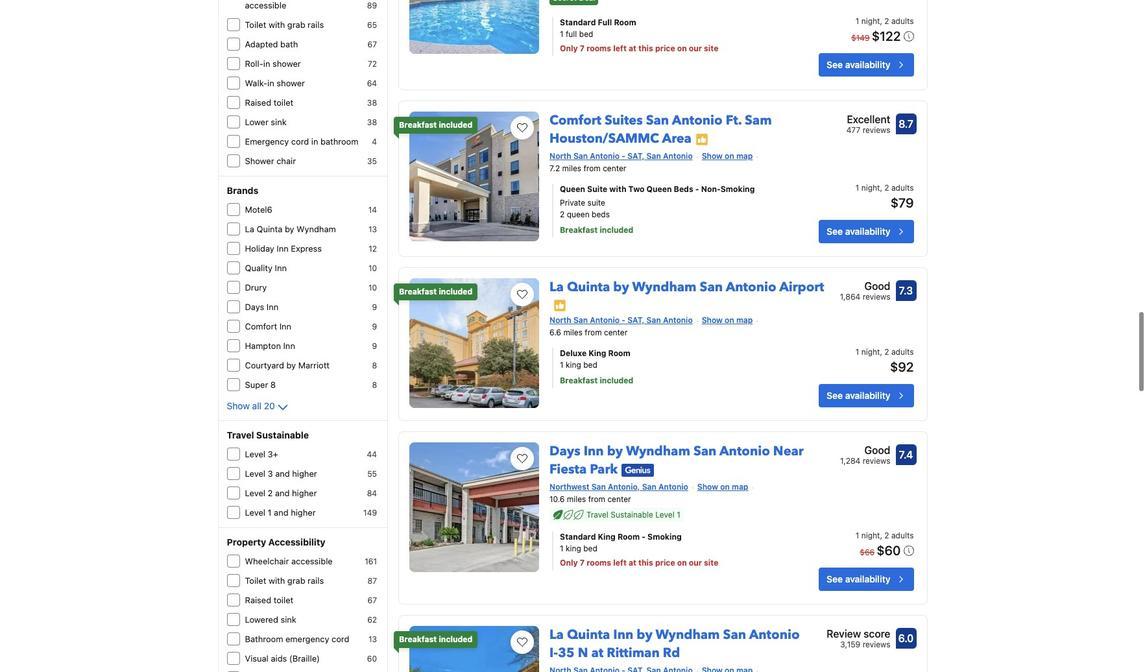 Task type: vqa. For each thing, say whether or not it's contained in the screenshot.


Task type: locate. For each thing, give the bounding box(es) containing it.
0 horizontal spatial smoking
[[648, 532, 682, 542]]

emergency
[[286, 634, 329, 645]]

room right full
[[614, 18, 637, 27]]

1 vertical spatial miles
[[564, 328, 583, 338]]

10 for quality inn
[[369, 264, 377, 273]]

travel up level 3+
[[227, 430, 254, 441]]

13 for la quinta by wyndham
[[369, 225, 377, 234]]

and right '3'
[[275, 469, 290, 479]]

fiesta
[[550, 461, 587, 478]]

2 toilet from the top
[[245, 576, 266, 586]]

1 vertical spatial our
[[689, 558, 702, 568]]

bed for 1 king bed
[[584, 360, 598, 370]]

raised
[[245, 97, 271, 108], [245, 595, 271, 606]]

shower
[[273, 58, 301, 69], [277, 78, 305, 88]]

2 availability from the top
[[846, 226, 891, 237]]

2 , from the top
[[880, 183, 883, 193]]

see availability down $66
[[827, 574, 891, 585]]

grab
[[287, 19, 305, 30], [287, 576, 305, 586]]

2 10 from the top
[[369, 283, 377, 293]]

good left "7.4"
[[865, 445, 891, 456]]

6.6
[[550, 328, 562, 338]]

8
[[372, 361, 377, 371], [271, 380, 276, 390], [372, 380, 377, 390]]

smoking
[[721, 184, 755, 194], [648, 532, 682, 542]]

1 vertical spatial 10
[[369, 283, 377, 293]]

1 7 from the top
[[580, 44, 585, 53]]

0 vertical spatial 9
[[372, 303, 377, 312]]

0 vertical spatial sat,
[[628, 151, 645, 161]]

3 9 from the top
[[372, 341, 377, 351]]

by inside "days inn by wyndham san antonio near fiesta park"
[[607, 443, 623, 460]]

show for comfort suites san antonio ft. sam houston/sammc area
[[702, 151, 723, 161]]

genius discounts available at this property. image
[[622, 464, 655, 477], [622, 464, 655, 477]]

accessibility
[[269, 537, 326, 548]]

7 inside standard full room 1 full bed only 7 rooms left at this price on our site
[[580, 44, 585, 53]]

at inside la quinta inn by wyndham san antonio i-35 n at rittiman rd
[[592, 645, 604, 662]]

inn up 'comfort inn'
[[267, 302, 279, 312]]

level up standard king room - smoking link at the bottom
[[656, 510, 675, 520]]

la quinta by wyndham san antonio airport link
[[550, 273, 825, 296]]

breakfast included
[[399, 120, 473, 130], [399, 287, 473, 297], [399, 635, 473, 645]]

13 for bathroom emergency cord
[[369, 635, 377, 645]]

3 see from the top
[[827, 390, 843, 401]]

3 see availability from the top
[[827, 390, 891, 401]]

included inside queen suite with two queen beds - non-smoking private suite 2 queen beds breakfast included
[[600, 225, 634, 235]]

2 raised from the top
[[245, 595, 271, 606]]

1 adults from the top
[[892, 16, 914, 26]]

center up "suite"
[[603, 164, 627, 173]]

good inside good 1,864 reviews
[[865, 280, 891, 292]]

beds
[[674, 184, 694, 194]]

good 1,864 reviews
[[841, 280, 891, 302]]

on for airport
[[725, 316, 735, 325]]

2 standard from the top
[[560, 532, 596, 542]]

1 vertical spatial good element
[[841, 443, 891, 458]]

north for comfort suites san antonio ft. sam houston/sammc area
[[550, 151, 572, 161]]

, inside 1 night , 2 adults $79
[[880, 183, 883, 193]]

0 vertical spatial show on map
[[702, 151, 753, 161]]

room inside deluxe king room 1 king bed breakfast included
[[609, 349, 631, 358]]

13 down 14
[[369, 225, 377, 234]]

1 vertical spatial 67
[[368, 596, 377, 606]]

0 vertical spatial room
[[614, 18, 637, 27]]

4 availability from the top
[[846, 574, 891, 585]]

1 raised from the top
[[245, 97, 271, 108]]

0 vertical spatial 13
[[369, 225, 377, 234]]

1 see availability from the top
[[827, 59, 891, 70]]

north san antonio - sat, san antonio down houston/sammc
[[550, 151, 693, 161]]

level 3+
[[245, 449, 278, 460]]

and for 2
[[275, 488, 290, 499]]

inn up rittiman
[[614, 626, 634, 644]]

bed down 10.6 miles from center
[[584, 544, 598, 554]]

sink right lower
[[271, 117, 287, 127]]

wyndham for la quinta by wyndham san antonio airport
[[633, 278, 697, 296]]

availability for comfort suites san antonio ft. sam houston/sammc area
[[846, 226, 891, 237]]

67
[[368, 40, 377, 49], [368, 596, 377, 606]]

1 king from the top
[[566, 360, 582, 370]]

13 down 62
[[369, 635, 377, 645]]

0 vertical spatial smoking
[[721, 184, 755, 194]]

adults inside 1 night , 2 adults $92
[[892, 347, 914, 357]]

show down la quinta by wyndham san antonio airport
[[702, 316, 723, 325]]

0 vertical spatial site
[[704, 44, 719, 53]]

2 good from the top
[[865, 445, 891, 456]]

king down travel sustainable level 1 at right bottom
[[598, 532, 616, 542]]

0 vertical spatial and
[[275, 469, 290, 479]]

days inn by wyndham san antonio near fiesta park link
[[550, 438, 804, 478]]

, down good 1,864 reviews
[[880, 347, 883, 357]]

reviews right 477
[[863, 125, 891, 135]]

good for near
[[865, 445, 891, 456]]

on down standard full room link
[[678, 44, 687, 53]]

wyndham inside "days inn by wyndham san antonio near fiesta park"
[[626, 443, 691, 460]]

our inside standard full room 1 full bed only 7 rooms left at this price on our site
[[689, 44, 702, 53]]

days for days inn
[[245, 302, 264, 312]]

0 horizontal spatial travel
[[227, 430, 254, 441]]

availability down 1 night , 2 adults $79
[[846, 226, 891, 237]]

see availability link
[[819, 53, 914, 77], [819, 220, 914, 243], [819, 384, 914, 408], [819, 568, 914, 591]]

38 up 4
[[367, 117, 377, 127]]

sat, up deluxe king room link
[[628, 316, 645, 325]]

la inside la quinta inn by wyndham san antonio i-35 n at rittiman rd
[[550, 626, 564, 644]]

level up level 1 and higher
[[245, 488, 266, 499]]

1 toilet from the top
[[274, 97, 294, 108]]

2 reviews from the top
[[863, 292, 891, 302]]

0 vertical spatial 38
[[367, 98, 377, 108]]

3 breakfast included from the top
[[399, 635, 473, 645]]

availability
[[846, 59, 891, 70], [846, 226, 891, 237], [846, 390, 891, 401], [846, 574, 891, 585]]

comfort suites san antonio ft. sam houston/sammc area image
[[410, 112, 539, 242]]

la quinta inn by wyndham san antonio i-35 n at rittiman rd link
[[550, 621, 800, 662]]

bed inside deluxe king room 1 king bed breakfast included
[[584, 360, 598, 370]]

reviews for comfort suites san antonio ft. sam houston/sammc area
[[863, 125, 891, 135]]

night up '$149'
[[862, 16, 880, 26]]

2 1 night , 2 adults from the top
[[856, 531, 914, 541]]

king for inn
[[598, 532, 616, 542]]

rooms down full
[[587, 44, 612, 53]]

2 north from the top
[[550, 316, 572, 325]]

toilet with grab rails
[[245, 19, 324, 30], [245, 576, 324, 586]]

lower sink
[[245, 117, 287, 127]]

2 vertical spatial 9
[[372, 341, 377, 351]]

1 vertical spatial 13
[[369, 635, 377, 645]]

inn for days inn
[[267, 302, 279, 312]]

reviews right 1,864
[[863, 292, 891, 302]]

la up i-
[[550, 626, 564, 644]]

2 vertical spatial miles
[[567, 495, 586, 504]]

center down northwest san antonio, san antonio
[[608, 495, 631, 504]]

travel down 10.6 miles from center
[[587, 510, 609, 520]]

2 see from the top
[[827, 226, 843, 237]]

149
[[364, 508, 377, 518]]

2 vertical spatial quinta
[[567, 626, 610, 644]]

included
[[439, 120, 473, 130], [600, 225, 634, 235], [439, 287, 473, 297], [600, 376, 634, 386], [439, 635, 473, 645]]

excellent
[[847, 114, 891, 125]]

good 1,284 reviews
[[841, 445, 891, 466]]

2 vertical spatial from
[[589, 495, 606, 504]]

this down standard full room link
[[639, 44, 654, 53]]

2 vertical spatial higher
[[291, 508, 316, 518]]

bed inside standard king room - smoking 1 king bed only 7 rooms left at this price on our site
[[584, 544, 598, 554]]

inn inside "days inn by wyndham san antonio near fiesta park"
[[584, 443, 604, 460]]

0 vertical spatial with
[[269, 19, 285, 30]]

0 vertical spatial center
[[603, 164, 627, 173]]

1 see availability link from the top
[[819, 53, 914, 77]]

breakfast
[[399, 120, 437, 130], [560, 225, 598, 235], [399, 287, 437, 297], [560, 376, 598, 386], [399, 635, 437, 645]]

site down standard full room link
[[704, 44, 719, 53]]

1 horizontal spatial sustainable
[[611, 510, 654, 520]]

0 vertical spatial raised
[[245, 97, 271, 108]]

on down "days inn by wyndham san antonio near fiesta park"
[[721, 482, 730, 492]]

161
[[365, 557, 377, 567]]

1 rooms from the top
[[587, 44, 612, 53]]

1 breakfast included from the top
[[399, 120, 473, 130]]

4 see from the top
[[827, 574, 843, 585]]

king down deluxe
[[566, 360, 582, 370]]

0 vertical spatial higher
[[292, 469, 317, 479]]

1 price from the top
[[656, 44, 676, 53]]

shower
[[245, 156, 274, 166]]

0 vertical spatial 10
[[369, 264, 377, 273]]

our
[[689, 44, 702, 53], [689, 558, 702, 568]]

sustainable for travel sustainable level 1
[[611, 510, 654, 520]]

1 vertical spatial room
[[609, 349, 631, 358]]

king inside deluxe king room 1 king bed breakfast included
[[589, 349, 607, 358]]

1 vertical spatial center
[[604, 328, 628, 338]]

1 10 from the top
[[369, 264, 377, 273]]

breakfast included for la
[[399, 287, 473, 297]]

1 left from the top
[[614, 44, 627, 53]]

inn inside la quinta inn by wyndham san antonio i-35 n at rittiman rd
[[614, 626, 634, 644]]

miles right the 7.2
[[563, 164, 582, 173]]

miles right 6.6
[[564, 328, 583, 338]]

1 site from the top
[[704, 44, 719, 53]]

1 38 from the top
[[367, 98, 377, 108]]

visual
[[245, 654, 269, 664]]

0 vertical spatial king
[[566, 360, 582, 370]]

67 up "72"
[[368, 40, 377, 49]]

0 vertical spatial north san antonio - sat, san antonio
[[550, 151, 693, 161]]

67 for raised toilet
[[368, 596, 377, 606]]

show for la quinta by wyndham san antonio airport
[[702, 316, 723, 325]]

la for la quinta by wyndham
[[245, 224, 254, 234]]

breakfast inside queen suite with two queen beds - non-smoking private suite 2 queen beds breakfast included
[[560, 225, 598, 235]]

2 vertical spatial map
[[732, 482, 749, 492]]

2 inside queen suite with two queen beds - non-smoking private suite 2 queen beds breakfast included
[[560, 210, 565, 220]]

price inside standard king room - smoking 1 king bed only 7 rooms left at this price on our site
[[656, 558, 676, 568]]

1
[[856, 16, 860, 26], [560, 29, 564, 39], [856, 183, 860, 193], [856, 347, 860, 357], [560, 360, 564, 370], [268, 508, 272, 518], [677, 510, 681, 520], [856, 531, 860, 541], [560, 544, 564, 554]]

1 toilet from the top
[[245, 19, 266, 30]]

reviews right 3,159
[[863, 640, 891, 650]]

area
[[662, 130, 692, 147]]

1 vertical spatial price
[[656, 558, 676, 568]]

,
[[880, 16, 883, 26], [880, 183, 883, 193], [880, 347, 883, 357], [880, 531, 883, 541]]

standard inside standard full room 1 full bed only 7 rooms left at this price on our site
[[560, 18, 596, 27]]

scored 8.7 element
[[896, 114, 917, 134]]

adults up '$92'
[[892, 347, 914, 357]]

deluxe king room link
[[560, 348, 780, 360]]

with up adapted bath on the top left of page
[[269, 19, 285, 30]]

2 vertical spatial center
[[608, 495, 631, 504]]

north san antonio - sat, san antonio for quinta
[[550, 316, 693, 325]]

9
[[372, 303, 377, 312], [372, 322, 377, 332], [372, 341, 377, 351]]

2 left from the top
[[614, 558, 627, 568]]

night down the excellent 477 reviews
[[862, 183, 880, 193]]

chair
[[277, 156, 296, 166]]

1 13 from the top
[[369, 225, 377, 234]]

1 queen from the left
[[560, 184, 586, 194]]

king inside standard king room - smoking 1 king bed only 7 rooms left at this price on our site
[[598, 532, 616, 542]]

2 toilet from the top
[[274, 595, 294, 606]]

0 vertical spatial this
[[639, 44, 654, 53]]

see availability link for comfort suites san antonio ft. sam houston/sammc area
[[819, 220, 914, 243]]

2 vertical spatial at
[[592, 645, 604, 662]]

2 our from the top
[[689, 558, 702, 568]]

4 reviews from the top
[[863, 640, 891, 650]]

1 vertical spatial site
[[704, 558, 719, 568]]

see availability down 1 night , 2 adults $92 at the right of page
[[827, 390, 891, 401]]

1 vertical spatial higher
[[292, 488, 317, 499]]

1 vertical spatial toilet with grab rails
[[245, 576, 324, 586]]

northwest san antonio, san antonio
[[550, 482, 689, 492]]

1 vertical spatial quinta
[[567, 278, 610, 296]]

2 price from the top
[[656, 558, 676, 568]]

1 good from the top
[[865, 280, 891, 292]]

4 , from the top
[[880, 531, 883, 541]]

good element
[[841, 278, 891, 294], [841, 443, 891, 458]]

1 horizontal spatial days
[[550, 443, 581, 460]]

availability down 1 night , 2 adults $92 at the right of page
[[846, 390, 891, 401]]

toilet up lowered sink
[[274, 595, 294, 606]]

1 night , 2 adults $79
[[856, 183, 914, 210]]

89
[[367, 1, 377, 10]]

sink for lower sink
[[271, 117, 287, 127]]

1 vertical spatial la
[[550, 278, 564, 296]]

2 rooms from the top
[[587, 558, 612, 568]]

0 vertical spatial sink
[[271, 117, 287, 127]]

sustainable up 3+
[[256, 430, 309, 441]]

price down standard full room link
[[656, 44, 676, 53]]

shower for walk-in shower
[[277, 78, 305, 88]]

with for 65
[[269, 19, 285, 30]]

room inside standard full room 1 full bed only 7 rooms left at this price on our site
[[614, 18, 637, 27]]

travel for travel sustainable
[[227, 430, 254, 441]]

days inn by wyndham san antonio near fiesta park image
[[410, 443, 539, 573]]

la inside la quinta by wyndham san antonio airport link
[[550, 278, 564, 296]]

1 our from the top
[[689, 44, 702, 53]]

la down motel6
[[245, 224, 254, 234]]

sink for lowered sink
[[281, 615, 297, 625]]

comfort inn
[[245, 321, 292, 332]]

1 raised toilet from the top
[[245, 97, 294, 108]]

good
[[865, 280, 891, 292], [865, 445, 891, 456]]

toilet down wheelchair
[[245, 576, 266, 586]]

two
[[629, 184, 645, 194]]

see availability link down $66
[[819, 568, 914, 591]]

bathroom
[[321, 136, 359, 147]]

quinta up holiday
[[257, 224, 283, 234]]

higher down level 2 and higher
[[291, 508, 316, 518]]

with left the 'two'
[[610, 184, 627, 194]]

quinta for la quinta by wyndham
[[257, 224, 283, 234]]

0 vertical spatial toilet with grab rails
[[245, 19, 324, 30]]

2 site from the top
[[704, 558, 719, 568]]

north up 6.6
[[550, 316, 572, 325]]

2 13 from the top
[[369, 635, 377, 645]]

1 vertical spatial and
[[275, 488, 290, 499]]

inn up courtyard by marriott
[[283, 341, 295, 351]]

left inside standard full room 1 full bed only 7 rooms left at this price on our site
[[614, 44, 627, 53]]

1 inside standard full room 1 full bed only 7 rooms left at this price on our site
[[560, 29, 564, 39]]

1 vertical spatial sink
[[281, 615, 297, 625]]

sat, up the 'two'
[[628, 151, 645, 161]]

comfort
[[550, 112, 602, 129], [245, 321, 277, 332]]

raised for 67
[[245, 595, 271, 606]]

price
[[656, 44, 676, 53], [656, 558, 676, 568]]

sink up the bathroom emergency cord
[[281, 615, 297, 625]]

2 9 from the top
[[372, 322, 377, 332]]

all
[[252, 401, 262, 412]]

0 horizontal spatial queen
[[560, 184, 586, 194]]

sat, for san
[[628, 151, 645, 161]]

quinta up 6.6 miles from center
[[567, 278, 610, 296]]

1 vertical spatial 35
[[558, 645, 575, 662]]

motel6
[[245, 204, 272, 215]]

map for near
[[732, 482, 749, 492]]

see availability link for la quinta by wyndham san antonio airport
[[819, 384, 914, 408]]

level left '3'
[[245, 469, 266, 479]]

bed inside standard full room 1 full bed only 7 rooms left at this price on our site
[[580, 29, 594, 39]]

drury
[[245, 282, 267, 293]]

higher for level 2 and higher
[[292, 488, 317, 499]]

1 vertical spatial rails
[[308, 576, 324, 586]]

in
[[263, 58, 270, 69], [268, 78, 274, 88], [312, 136, 318, 147]]

1 horizontal spatial queen
[[647, 184, 672, 194]]

- down travel sustainable level 1 at right bottom
[[642, 532, 646, 542]]

9 for hampton inn
[[372, 341, 377, 351]]

0 vertical spatial breakfast included
[[399, 120, 473, 130]]

this property is part of our preferred partner program. it's committed to providing excellent service and good value. it'll pay us a higher commission if you make a booking. image
[[554, 299, 567, 312]]

1 availability from the top
[[846, 59, 891, 70]]

0 vertical spatial only
[[560, 44, 578, 53]]

wyndham for days inn by wyndham san antonio near fiesta park
[[626, 443, 691, 460]]

from for quinta
[[585, 328, 602, 338]]

1 vertical spatial raised toilet
[[245, 595, 294, 606]]

night inside 1 night , 2 adults $92
[[862, 347, 880, 357]]

this property is part of our preferred partner program. it's committed to providing excellent service and good value. it'll pay us a higher commission if you make a booking. image
[[696, 133, 709, 146], [696, 133, 709, 146], [554, 299, 567, 312]]

reviews inside good 1,864 reviews
[[863, 292, 891, 302]]

1 vertical spatial comfort
[[245, 321, 277, 332]]

1 toilet with grab rails from the top
[[245, 19, 324, 30]]

- inside standard king room - smoking 1 king bed only 7 rooms left at this price on our site
[[642, 532, 646, 542]]

2 see availability link from the top
[[819, 220, 914, 243]]

2 see availability from the top
[[827, 226, 891, 237]]

2 38 from the top
[[367, 117, 377, 127]]

67 for adapted bath
[[368, 40, 377, 49]]

0 vertical spatial rails
[[308, 19, 324, 30]]

toilet up adapted on the top left
[[245, 19, 266, 30]]

san inside la quinta inn by wyndham san antonio i-35 n at rittiman rd
[[724, 626, 747, 644]]

1 vertical spatial bed
[[584, 360, 598, 370]]

1 only from the top
[[560, 44, 578, 53]]

2 adults from the top
[[892, 183, 914, 193]]

2 grab from the top
[[287, 576, 305, 586]]

north
[[550, 151, 572, 161], [550, 316, 572, 325]]

higher for level 1 and higher
[[291, 508, 316, 518]]

quinta up n
[[567, 626, 610, 644]]

days inn
[[245, 302, 279, 312]]

map for airport
[[737, 316, 753, 325]]

standard inside standard king room - smoking 1 king bed only 7 rooms left at this price on our site
[[560, 532, 596, 542]]

87
[[368, 576, 377, 586]]

show down "days inn by wyndham san antonio near fiesta park"
[[698, 482, 719, 492]]

2 7 from the top
[[580, 558, 585, 568]]

1 grab from the top
[[287, 19, 305, 30]]

room down 6.6 miles from center
[[609, 349, 631, 358]]

and
[[275, 469, 290, 479], [275, 488, 290, 499], [274, 508, 289, 518]]

0 vertical spatial la
[[245, 224, 254, 234]]

toilet
[[245, 19, 266, 30], [245, 576, 266, 586]]

shower down the bath
[[273, 58, 301, 69]]

1 sat, from the top
[[628, 151, 645, 161]]

0 horizontal spatial 35
[[367, 156, 377, 166]]

0 vertical spatial travel
[[227, 430, 254, 441]]

full
[[566, 29, 577, 39]]

1 vertical spatial from
[[585, 328, 602, 338]]

3 adults from the top
[[892, 347, 914, 357]]

1 see from the top
[[827, 59, 843, 70]]

level left 3+
[[245, 449, 266, 460]]

on inside standard king room - smoking 1 king bed only 7 rooms left at this price on our site
[[678, 558, 687, 568]]

comfort down days inn
[[245, 321, 277, 332]]

shower for roll-in shower
[[273, 58, 301, 69]]

see for la quinta by wyndham san antonio airport
[[827, 390, 843, 401]]

from down northwest san antonio, san antonio
[[589, 495, 606, 504]]

toilet with grab rails down wheelchair accessible
[[245, 576, 324, 586]]

1 vertical spatial toilet
[[245, 576, 266, 586]]

1 vertical spatial rooms
[[587, 558, 612, 568]]

1 standard from the top
[[560, 18, 596, 27]]

0 vertical spatial grab
[[287, 19, 305, 30]]

0 horizontal spatial days
[[245, 302, 264, 312]]

good element for airport
[[841, 278, 891, 294]]

price inside standard full room 1 full bed only 7 rooms left at this price on our site
[[656, 44, 676, 53]]

la for la quinta by wyndham san antonio airport
[[550, 278, 564, 296]]

2 rails from the top
[[308, 576, 324, 586]]

bed right full
[[580, 29, 594, 39]]

1 north san antonio - sat, san antonio from the top
[[550, 151, 693, 161]]

0 vertical spatial 67
[[368, 40, 377, 49]]

rooms inside standard king room - smoking 1 king bed only 7 rooms left at this price on our site
[[587, 558, 612, 568]]

1 this from the top
[[639, 44, 654, 53]]

0 vertical spatial rooms
[[587, 44, 612, 53]]

at down standard king room - smoking link at the bottom
[[629, 558, 637, 568]]

1 1 night , 2 adults from the top
[[856, 16, 914, 26]]

0 vertical spatial toilet
[[274, 97, 294, 108]]

1 horizontal spatial travel
[[587, 510, 609, 520]]

this property is part of our preferred partner program. it's committed to providing excellent service and good value. it'll pay us a higher commission if you make a booking. image for wyndham
[[554, 299, 567, 312]]

suite
[[588, 198, 606, 208]]

quality inn
[[245, 263, 287, 273]]

2 vertical spatial with
[[269, 576, 285, 586]]

1 night , 2 adults up $60
[[856, 531, 914, 541]]

2 raised toilet from the top
[[245, 595, 294, 606]]

2 vertical spatial bed
[[584, 544, 598, 554]]

queen right the 'two'
[[647, 184, 672, 194]]

$92
[[891, 360, 914, 375]]

rooms down travel sustainable level 1 at right bottom
[[587, 558, 612, 568]]

0 horizontal spatial sustainable
[[256, 430, 309, 441]]

level 3 and higher
[[245, 469, 317, 479]]

raised for 38
[[245, 97, 271, 108]]

1 reviews from the top
[[863, 125, 891, 135]]

adults up $60
[[892, 531, 914, 541]]

477
[[847, 125, 861, 135]]

with inside queen suite with two queen beds - non-smoking private suite 2 queen beds breakfast included
[[610, 184, 627, 194]]

0 vertical spatial sustainable
[[256, 430, 309, 441]]

1 vertical spatial 9
[[372, 322, 377, 332]]

king
[[566, 360, 582, 370], [566, 544, 582, 554]]

by up rittiman
[[637, 626, 653, 644]]

scored 7.3 element
[[896, 280, 917, 301]]

queen
[[560, 184, 586, 194], [647, 184, 672, 194]]

la
[[245, 224, 254, 234], [550, 278, 564, 296], [550, 626, 564, 644]]

show on map down ft.
[[702, 151, 753, 161]]

1 vertical spatial shower
[[277, 78, 305, 88]]

toilet for 38
[[274, 97, 294, 108]]

good inside good 1,284 reviews
[[865, 445, 891, 456]]

see availability link down 1 night , 2 adults $79
[[819, 220, 914, 243]]

3 see availability link from the top
[[819, 384, 914, 408]]

1 north from the top
[[550, 151, 572, 161]]

at inside standard full room 1 full bed only 7 rooms left at this price on our site
[[629, 44, 637, 53]]

1 67 from the top
[[368, 40, 377, 49]]

rooms
[[587, 44, 612, 53], [587, 558, 612, 568]]

2 67 from the top
[[368, 596, 377, 606]]

0 vertical spatial 35
[[367, 156, 377, 166]]

see availability down '$149'
[[827, 59, 891, 70]]

2 north san antonio - sat, san antonio from the top
[[550, 316, 693, 325]]

good element for near
[[841, 443, 891, 458]]

0 vertical spatial at
[[629, 44, 637, 53]]

suite
[[588, 184, 608, 194]]

3 , from the top
[[880, 347, 883, 357]]

inn
[[277, 243, 289, 254], [275, 263, 287, 273], [267, 302, 279, 312], [280, 321, 292, 332], [283, 341, 295, 351], [584, 443, 604, 460], [614, 626, 634, 644]]

la quinta by wyndham san antonio airport
[[550, 278, 825, 296]]

4 see availability link from the top
[[819, 568, 914, 591]]

at right n
[[592, 645, 604, 662]]

2 toilet with grab rails from the top
[[245, 576, 324, 586]]

reviews right 1,284
[[863, 456, 891, 466]]

1 horizontal spatial smoking
[[721, 184, 755, 194]]

0 vertical spatial days
[[245, 302, 264, 312]]

1 inside 1 night , 2 adults $92
[[856, 347, 860, 357]]

rails for 65
[[308, 19, 324, 30]]

by up park
[[607, 443, 623, 460]]

holiday inn express
[[245, 243, 322, 254]]

in left bathroom
[[312, 136, 318, 147]]

this
[[639, 44, 654, 53], [639, 558, 654, 568]]

grab for 87
[[287, 576, 305, 586]]

1 vertical spatial sat,
[[628, 316, 645, 325]]

reviews inside the excellent 477 reviews
[[863, 125, 891, 135]]

good element left "7.4"
[[841, 443, 891, 458]]

1 vertical spatial map
[[737, 316, 753, 325]]

1 vertical spatial in
[[268, 78, 274, 88]]

antonio
[[672, 112, 723, 129], [590, 151, 620, 161], [663, 151, 693, 161], [726, 278, 777, 296], [590, 316, 620, 325], [663, 316, 693, 325], [720, 443, 770, 460], [659, 482, 689, 492], [750, 626, 800, 644]]

2 only from the top
[[560, 558, 578, 568]]

raised up lower
[[245, 97, 271, 108]]

0 vertical spatial bed
[[580, 29, 594, 39]]

2 sat, from the top
[[628, 316, 645, 325]]

bed for 1 full bed
[[580, 29, 594, 39]]

reviews for days inn by wyndham san antonio near fiesta park
[[863, 456, 891, 466]]

reviews inside good 1,284 reviews
[[863, 456, 891, 466]]

35
[[367, 156, 377, 166], [558, 645, 575, 662]]

our down standard king room - smoking link at the bottom
[[689, 558, 702, 568]]

raised toilet up lower sink
[[245, 97, 294, 108]]

1 vertical spatial king
[[566, 544, 582, 554]]

adults up $79
[[892, 183, 914, 193]]

wyndham inside la quinta inn by wyndham san antonio i-35 n at rittiman rd
[[656, 626, 720, 644]]

2 vertical spatial show on map
[[698, 482, 749, 492]]

by up the holiday inn express on the top left of the page
[[285, 224, 294, 234]]

show on map for houston/sammc
[[702, 151, 753, 161]]

and down level 2 and higher
[[274, 508, 289, 518]]

1 vertical spatial raised
[[245, 595, 271, 606]]

at inside standard king room - smoking 1 king bed only 7 rooms left at this price on our site
[[629, 558, 637, 568]]

2 king from the top
[[566, 544, 582, 554]]

room inside standard king room - smoking 1 king bed only 7 rooms left at this price on our site
[[618, 532, 640, 542]]

0 horizontal spatial comfort
[[245, 321, 277, 332]]

2 this from the top
[[639, 558, 654, 568]]

2 breakfast included from the top
[[399, 287, 473, 297]]

on
[[678, 44, 687, 53], [725, 151, 735, 161], [725, 316, 735, 325], [721, 482, 730, 492], [678, 558, 687, 568]]

2 vertical spatial room
[[618, 532, 640, 542]]

standard for $122
[[560, 18, 596, 27]]

3 night from the top
[[862, 347, 880, 357]]

standard up full
[[560, 18, 596, 27]]

smoking right beds at the right of page
[[721, 184, 755, 194]]

0 horizontal spatial cord
[[291, 136, 309, 147]]

4 see availability from the top
[[827, 574, 891, 585]]

0 vertical spatial from
[[584, 164, 601, 173]]

1 vertical spatial north
[[550, 316, 572, 325]]

rooms inside standard full room 1 full bed only 7 rooms left at this price on our site
[[587, 44, 612, 53]]

site
[[704, 44, 719, 53], [704, 558, 719, 568]]

on down standard king room - smoking link at the bottom
[[678, 558, 687, 568]]

toilet with grab rails for 65
[[245, 19, 324, 30]]

show on map down la quinta by wyndham san antonio airport
[[702, 316, 753, 325]]

map
[[737, 151, 753, 161], [737, 316, 753, 325], [732, 482, 749, 492]]

1 inside standard king room - smoking 1 king bed only 7 rooms left at this price on our site
[[560, 544, 564, 554]]

1 night from the top
[[862, 16, 880, 26]]

walk-in shower
[[245, 78, 305, 88]]

1 vertical spatial breakfast included
[[399, 287, 473, 297]]

quinta inside la quinta inn by wyndham san antonio i-35 n at rittiman rd
[[567, 626, 610, 644]]

antonio inside la quinta inn by wyndham san antonio i-35 n at rittiman rd
[[750, 626, 800, 644]]

excellent 477 reviews
[[847, 114, 891, 135]]

with
[[269, 19, 285, 30], [610, 184, 627, 194], [269, 576, 285, 586]]

comfort inside comfort suites san antonio ft. sam houston/sammc area
[[550, 112, 602, 129]]

miles for days inn by wyndham san antonio near fiesta park
[[567, 495, 586, 504]]

1 night , 2 adults up $122
[[856, 16, 914, 26]]

0 vertical spatial in
[[263, 58, 270, 69]]

queen up "private"
[[560, 184, 586, 194]]

1 night , 2 adults for $60
[[856, 531, 914, 541]]

rails left 65
[[308, 19, 324, 30]]

inn for comfort inn
[[280, 321, 292, 332]]

2 night from the top
[[862, 183, 880, 193]]

1 9 from the top
[[372, 303, 377, 312]]

4 night from the top
[[862, 531, 880, 541]]

standard down 10.6 miles from center
[[560, 532, 596, 542]]

days inside "days inn by wyndham san antonio near fiesta park"
[[550, 443, 581, 460]]

- down houston/sammc
[[622, 151, 626, 161]]

1 vertical spatial left
[[614, 558, 627, 568]]

and down level 3 and higher
[[275, 488, 290, 499]]

7.2 miles from center
[[550, 164, 627, 173]]

san inside "days inn by wyndham san antonio near fiesta park"
[[694, 443, 717, 460]]

1 vertical spatial only
[[560, 558, 578, 568]]

3 reviews from the top
[[863, 456, 891, 466]]

0 vertical spatial standard
[[560, 18, 596, 27]]

center for inn
[[608, 495, 631, 504]]

toilet down the walk-in shower
[[274, 97, 294, 108]]

show up non-
[[702, 151, 723, 161]]

35 inside la quinta inn by wyndham san antonio i-35 n at rittiman rd
[[558, 645, 575, 662]]

3 availability from the top
[[846, 390, 891, 401]]

north san antonio - sat, san antonio for suites
[[550, 151, 693, 161]]

1 vertical spatial good
[[865, 445, 891, 456]]

adults
[[892, 16, 914, 26], [892, 183, 914, 193], [892, 347, 914, 357], [892, 531, 914, 541]]

1 rails from the top
[[308, 19, 324, 30]]

1 vertical spatial king
[[598, 532, 616, 542]]



Task type: describe. For each thing, give the bounding box(es) containing it.
1 vertical spatial cord
[[332, 634, 350, 645]]

7 inside standard king room - smoking 1 king bed only 7 rooms left at this price on our site
[[580, 558, 585, 568]]

higher for level 3 and higher
[[292, 469, 317, 479]]

show inside dropdown button
[[227, 401, 250, 412]]

full
[[598, 18, 612, 27]]

72
[[368, 59, 377, 69]]

from for inn
[[589, 495, 606, 504]]

level for level 3 and higher
[[245, 469, 266, 479]]

score
[[864, 628, 891, 640]]

see availability for comfort suites san antonio ft. sam houston/sammc area
[[827, 226, 891, 237]]

good for airport
[[865, 280, 891, 292]]

raised toilet for 67
[[245, 595, 294, 606]]

antonio,
[[608, 482, 640, 492]]

sustainable for travel sustainable
[[256, 430, 309, 441]]

adults inside 1 night , 2 adults $79
[[892, 183, 914, 193]]

inn for hampton inn
[[283, 341, 295, 351]]

show for days inn by wyndham san antonio near fiesta park
[[698, 482, 719, 492]]

deluxe
[[560, 349, 587, 358]]

7.4
[[899, 449, 914, 461]]

center for suites
[[603, 164, 627, 173]]

walk-
[[245, 78, 268, 88]]

our inside standard king room - smoking 1 king bed only 7 rooms left at this price on our site
[[689, 558, 702, 568]]

10 for drury
[[369, 283, 377, 293]]

i-
[[550, 645, 558, 662]]

smoking inside standard king room - smoking 1 king bed only 7 rooms left at this price on our site
[[648, 532, 682, 542]]

night inside 1 night , 2 adults $79
[[862, 183, 880, 193]]

emergency
[[245, 136, 289, 147]]

8 for super 8
[[372, 380, 377, 390]]

level for level 1 and higher
[[245, 508, 266, 518]]

room for inn
[[618, 532, 640, 542]]

king inside deluxe king room 1 king bed breakfast included
[[566, 360, 582, 370]]

breakfast included for comfort
[[399, 120, 473, 130]]

antonio inside "days inn by wyndham san antonio near fiesta park"
[[720, 443, 770, 460]]

visual aids (braille)
[[245, 654, 320, 664]]

days for days inn by wyndham san antonio near fiesta park
[[550, 443, 581, 460]]

inn for holiday inn express
[[277, 243, 289, 254]]

8 for courtyard by marriott
[[372, 361, 377, 371]]

king inside standard king room - smoking 1 king bed only 7 rooms left at this price on our site
[[566, 544, 582, 554]]

left inside standard king room - smoking 1 king bed only 7 rooms left at this price on our site
[[614, 558, 627, 568]]

in for walk-
[[268, 78, 274, 88]]

see availability link for days inn by wyndham san antonio near fiesta park
[[819, 568, 914, 591]]

express
[[291, 243, 322, 254]]

lower
[[245, 117, 269, 127]]

this inside standard king room - smoking 1 king bed only 7 rooms left at this price on our site
[[639, 558, 654, 568]]

roll-
[[245, 58, 263, 69]]

review
[[827, 628, 862, 640]]

houston/sammc
[[550, 130, 659, 147]]

on for houston/sammc
[[725, 151, 735, 161]]

, inside 1 night , 2 adults $92
[[880, 347, 883, 357]]

smoking inside queen suite with two queen beds - non-smoking private suite 2 queen beds breakfast included
[[721, 184, 755, 194]]

property accessibility
[[227, 537, 326, 548]]

this inside standard full room 1 full bed only 7 rooms left at this price on our site
[[639, 44, 654, 53]]

and for 1
[[274, 508, 289, 518]]

show all 20 button
[[227, 400, 291, 415]]

emergency cord in bathroom
[[245, 136, 359, 147]]

and for 3
[[275, 469, 290, 479]]

only inside standard king room - smoking 1 king bed only 7 rooms left at this price on our site
[[560, 558, 578, 568]]

wyndham for la quinta by wyndham
[[297, 224, 336, 234]]

shower chair
[[245, 156, 296, 166]]

1 night , 2 adults for $122
[[856, 16, 914, 26]]

bath
[[280, 39, 298, 49]]

comfort suites san antonio ft. sam houston/sammc area
[[550, 112, 772, 147]]

bathroom
[[245, 634, 283, 645]]

level for level 2 and higher
[[245, 488, 266, 499]]

roll-in shower
[[245, 58, 301, 69]]

queen
[[567, 210, 590, 220]]

lowered sink
[[245, 615, 297, 625]]

reviews for la quinta by wyndham san antonio airport
[[863, 292, 891, 302]]

included inside deluxe king room 1 king bed breakfast included
[[600, 376, 634, 386]]

8.7
[[899, 118, 914, 130]]

miles for la quinta by wyndham san antonio airport
[[564, 328, 583, 338]]

airport
[[780, 278, 825, 296]]

la for la quinta inn by wyndham san antonio i-35 n at rittiman rd
[[550, 626, 564, 644]]

breakfast inside deluxe king room 1 king bed breakfast included
[[560, 376, 598, 386]]

quality
[[245, 263, 273, 273]]

site inside standard king room - smoking 1 king bed only 7 rooms left at this price on our site
[[704, 558, 719, 568]]

on for near
[[721, 482, 730, 492]]

travel for travel sustainable level 1
[[587, 510, 609, 520]]

san inside comfort suites san antonio ft. sam houston/sammc area
[[646, 112, 669, 129]]

toilet for 87
[[245, 576, 266, 586]]

toilet for 65
[[245, 19, 266, 30]]

- up 6.6 miles from center
[[622, 316, 626, 325]]

see availability for days inn by wyndham san antonio near fiesta park
[[827, 574, 891, 585]]

65
[[367, 20, 377, 30]]

comfort for comfort inn
[[245, 321, 277, 332]]

7.3
[[900, 285, 914, 297]]

comfort for comfort suites san antonio ft. sam houston/sammc area
[[550, 112, 602, 129]]

$79
[[891, 195, 914, 210]]

38 for raised toilet
[[367, 98, 377, 108]]

show on map for near
[[698, 482, 749, 492]]

toilet for 67
[[274, 595, 294, 606]]

courtyard by marriott
[[245, 360, 330, 371]]

la quinta inn by wyndham san antonio i-35 n at rittiman rd
[[550, 626, 800, 662]]

see for days inn by wyndham san antonio near fiesta park
[[827, 574, 843, 585]]

scored 6.0 element
[[896, 628, 917, 649]]

(braille)
[[289, 654, 320, 664]]

at for room
[[629, 44, 637, 53]]

4 adults from the top
[[892, 531, 914, 541]]

12
[[369, 244, 377, 254]]

level for level 3+
[[245, 449, 266, 460]]

review score element
[[827, 626, 891, 642]]

travel sustainable
[[227, 430, 309, 441]]

2 vertical spatial in
[[312, 136, 318, 147]]

map for houston/sammc
[[737, 151, 753, 161]]

northwest
[[550, 482, 590, 492]]

holiday
[[245, 243, 274, 254]]

60
[[367, 654, 377, 664]]

84
[[367, 489, 377, 499]]

1,284
[[841, 456, 861, 466]]

inn for quality inn
[[275, 263, 287, 273]]

with for 87
[[269, 576, 285, 586]]

1 inside deluxe king room 1 king bed breakfast included
[[560, 360, 564, 370]]

3
[[268, 469, 273, 479]]

- inside queen suite with two queen beds - non-smoking private suite 2 queen beds breakfast included
[[696, 184, 700, 194]]

quinta for la quinta by wyndham san antonio airport
[[567, 278, 610, 296]]

1 , from the top
[[880, 16, 883, 26]]

by for la quinta by wyndham
[[285, 224, 294, 234]]

standard full room link
[[560, 17, 780, 29]]

1,864
[[841, 292, 861, 302]]

2 inside 1 night , 2 adults $79
[[885, 183, 890, 193]]

antonio inside comfort suites san antonio ft. sam houston/sammc area
[[672, 112, 723, 129]]

scored 7.4 element
[[896, 445, 917, 465]]

excellent element
[[847, 112, 891, 127]]

38 for lower sink
[[367, 117, 377, 127]]

2 queen from the left
[[647, 184, 672, 194]]

standard king room - smoking 1 king bed only 7 rooms left at this price on our site
[[560, 532, 719, 568]]

$122
[[872, 29, 901, 44]]

availability for days inn by wyndham san antonio near fiesta park
[[846, 574, 891, 585]]

adapted bath
[[245, 39, 298, 49]]

by inside la quinta inn by wyndham san antonio i-35 n at rittiman rd
[[637, 626, 653, 644]]

this property is part of our preferred partner program. it's committed to providing excellent service and good value. it'll pay us a higher commission if you make a booking. image for antonio
[[696, 133, 709, 146]]

beds
[[592, 210, 610, 220]]

raised toilet for 38
[[245, 97, 294, 108]]

by left marriott at the left bottom of the page
[[287, 360, 296, 371]]

only inside standard full room 1 full bed only 7 rooms left at this price on our site
[[560, 44, 578, 53]]

queen suite with two queen beds - non-smoking private suite 2 queen beds breakfast included
[[560, 184, 755, 235]]

2 inside 1 night , 2 adults $92
[[885, 347, 890, 357]]

see for comfort suites san antonio ft. sam houston/sammc area
[[827, 226, 843, 237]]

1 inside 1 night , 2 adults $79
[[856, 183, 860, 193]]

by for days inn by wyndham san antonio near fiesta park
[[607, 443, 623, 460]]

see availability for la quinta by wyndham san antonio airport
[[827, 390, 891, 401]]

super 8
[[245, 380, 276, 390]]

aids
[[271, 654, 287, 664]]

$149
[[852, 33, 870, 43]]

$60
[[877, 543, 901, 558]]

days inn by wyndham san antonio near fiesta park
[[550, 443, 804, 478]]

6.0
[[899, 633, 914, 645]]

site inside standard full room 1 full bed only 7 rooms left at this price on our site
[[704, 44, 719, 53]]

grab for 65
[[287, 19, 305, 30]]

9 for days inn
[[372, 303, 377, 312]]

level 2 and higher
[[245, 488, 317, 499]]

by for la quinta by wyndham san antonio airport
[[614, 278, 630, 296]]

room for quinta
[[609, 349, 631, 358]]

62
[[368, 615, 377, 625]]

14
[[369, 205, 377, 215]]

comfort suites san antonio ft. sam houston/sammc area link
[[550, 107, 772, 147]]

rails for 87
[[308, 576, 324, 586]]

inn for days inn by wyndham san antonio near fiesta park
[[584, 443, 604, 460]]

level 1 and higher
[[245, 508, 316, 518]]

la quinta by wyndham san antonio airport image
[[410, 278, 539, 408]]

courtyard
[[245, 360, 284, 371]]

center for quinta
[[604, 328, 628, 338]]

reviews inside 'review score 3,159 reviews'
[[863, 640, 891, 650]]

in for roll-
[[263, 58, 270, 69]]

6.6 miles from center
[[550, 328, 628, 338]]

travel sustainable level 1
[[587, 510, 681, 520]]

standard king room - smoking link
[[560, 532, 780, 543]]

ft.
[[726, 112, 742, 129]]

property
[[227, 537, 266, 548]]

9 for comfort inn
[[372, 322, 377, 332]]

miles for comfort suites san antonio ft. sam houston/sammc area
[[563, 164, 582, 173]]

7.2
[[550, 164, 560, 173]]

n
[[578, 645, 589, 662]]

standard for $60
[[560, 532, 596, 542]]

north for la quinta by wyndham san antonio airport
[[550, 316, 572, 325]]

on inside standard full room 1 full bed only 7 rooms left at this price on our site
[[678, 44, 687, 53]]

lowered
[[245, 615, 278, 625]]

toilet with grab rails for 87
[[245, 576, 324, 586]]

review score 3,159 reviews
[[827, 628, 891, 650]]

adapted
[[245, 39, 278, 49]]

accessible
[[291, 556, 333, 567]]

standard full room 1 full bed only 7 rooms left at this price on our site
[[560, 18, 719, 53]]



